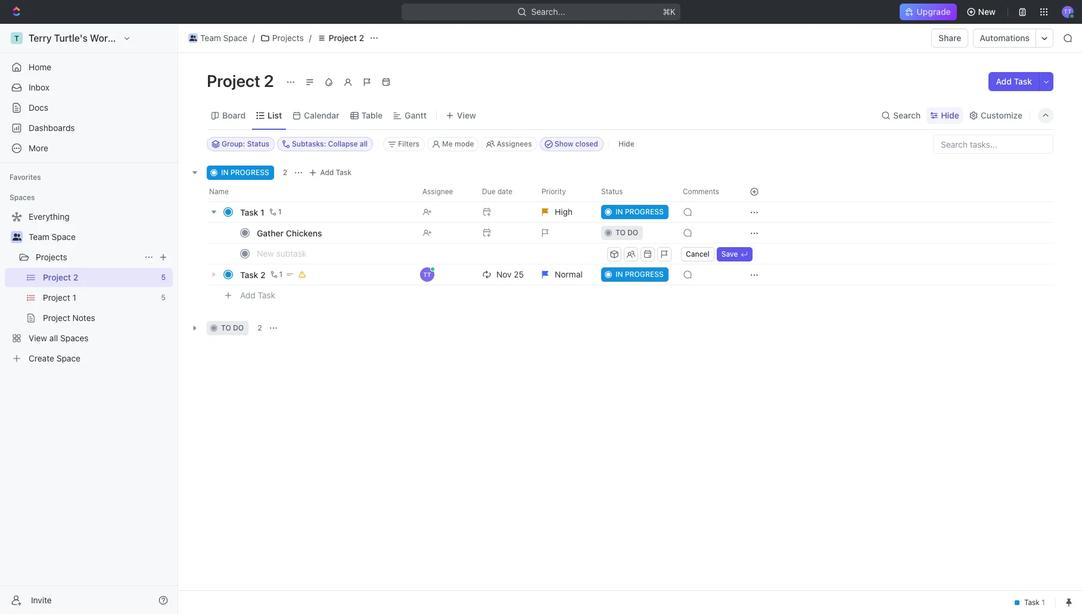 Task type: describe. For each thing, give the bounding box(es) containing it.
home link
[[5, 58, 173, 77]]

2 / from the left
[[309, 33, 312, 43]]

assignees button
[[482, 137, 538, 151]]

search button
[[878, 107, 925, 124]]

comments button
[[676, 182, 736, 201]]

save button
[[717, 247, 753, 261]]

assignee button
[[416, 182, 475, 201]]

0 horizontal spatial add
[[240, 290, 256, 300]]

home
[[29, 62, 51, 72]]

terry
[[29, 33, 52, 44]]

everything
[[29, 212, 70, 222]]

automations button
[[974, 29, 1036, 47]]

mode
[[455, 139, 474, 148]]

0 vertical spatial in
[[221, 168, 229, 177]]

name button
[[207, 182, 416, 201]]

more
[[29, 143, 48, 153]]

group:
[[222, 139, 245, 148]]

new
[[979, 7, 996, 17]]

high button
[[535, 201, 594, 223]]

upgrade link
[[900, 4, 957, 20]]

assignee
[[423, 187, 453, 196]]

in progress for high
[[616, 207, 664, 216]]

project 2 link inside tree
[[43, 268, 156, 287]]

new button
[[962, 2, 1003, 21]]

docs link
[[5, 98, 173, 117]]

2 vertical spatial add task button
[[235, 289, 280, 303]]

to do button
[[594, 222, 676, 244]]

status inside "dropdown button"
[[602, 187, 623, 196]]

save
[[722, 249, 738, 258]]

0 horizontal spatial projects link
[[36, 248, 139, 267]]

0 vertical spatial team space
[[200, 33, 247, 43]]

filters button
[[383, 137, 425, 151]]

hide inside dropdown button
[[941, 110, 960, 120]]

task down task 2
[[258, 290, 275, 300]]

everything link
[[5, 207, 170, 227]]

normal button
[[535, 264, 594, 286]]

view for view
[[457, 110, 476, 120]]

filters
[[398, 139, 420, 148]]

gantt link
[[402, 107, 427, 124]]

me mode button
[[427, 137, 480, 151]]

in progress button for normal
[[594, 264, 676, 286]]

1 horizontal spatial project 2 link
[[314, 31, 367, 45]]

show closed
[[555, 139, 598, 148]]

view button
[[442, 101, 480, 129]]

automations
[[980, 33, 1030, 43]]

1 button for task 1
[[267, 206, 283, 218]]

show
[[555, 139, 574, 148]]

status button
[[594, 182, 676, 201]]

assignees
[[497, 139, 532, 148]]

in for high
[[616, 207, 623, 216]]

chickens
[[286, 228, 322, 238]]

in for normal
[[616, 270, 623, 279]]

high
[[555, 207, 573, 217]]

1 / from the left
[[253, 33, 255, 43]]

favorites
[[10, 173, 41, 182]]

inbox
[[29, 82, 50, 92]]

hide button
[[614, 137, 639, 151]]

closed
[[576, 139, 598, 148]]

customize
[[981, 110, 1023, 120]]

terry turtle's workspace
[[29, 33, 139, 44]]

0 horizontal spatial to do
[[221, 324, 244, 333]]

Search tasks... text field
[[934, 135, 1053, 153]]

view all spaces
[[29, 333, 89, 343]]

1 vertical spatial to
[[221, 324, 231, 333]]

progress for high
[[625, 207, 664, 216]]

priority button
[[535, 182, 594, 201]]

upgrade
[[917, 7, 951, 17]]

task 2
[[240, 270, 266, 280]]

project notes
[[43, 313, 95, 323]]

add task for the bottommost add task button
[[240, 290, 275, 300]]

1 vertical spatial space
[[52, 232, 76, 242]]

board
[[222, 110, 246, 120]]

list
[[268, 110, 282, 120]]

tt for bottommost the "tt" dropdown button
[[424, 271, 431, 278]]

calendar link
[[302, 107, 340, 124]]

1 inside tree
[[72, 293, 76, 303]]

show closed button
[[540, 137, 604, 151]]

table link
[[359, 107, 383, 124]]

⌘k
[[663, 7, 676, 17]]

dashboards
[[29, 123, 75, 133]]

date
[[498, 187, 513, 196]]

customize button
[[966, 107, 1027, 124]]

cancel button
[[681, 247, 715, 261]]

turtle's
[[54, 33, 88, 44]]

0 vertical spatial in progress
[[221, 168, 269, 177]]

search
[[894, 110, 921, 120]]

due
[[482, 187, 496, 196]]

1 vertical spatial add
[[320, 168, 334, 177]]

0 vertical spatial tt button
[[1059, 2, 1078, 21]]

gather
[[257, 228, 284, 238]]

notes
[[72, 313, 95, 323]]

view for view all spaces
[[29, 333, 47, 343]]

cancel
[[686, 249, 710, 258]]

view all spaces link
[[5, 329, 170, 348]]

in progress button for high
[[594, 201, 676, 223]]

more button
[[5, 139, 173, 158]]

comments
[[683, 187, 720, 196]]

collapse
[[328, 139, 358, 148]]

1 horizontal spatial team space link
[[185, 31, 250, 45]]

project 2 inside tree
[[43, 272, 78, 283]]

subtasks: collapse all
[[292, 139, 368, 148]]

tt for the top the "tt" dropdown button
[[1064, 8, 1072, 15]]

create
[[29, 354, 54, 364]]

1 horizontal spatial project 2
[[207, 71, 278, 91]]

normal
[[555, 269, 583, 280]]

search...
[[531, 7, 565, 17]]

1 horizontal spatial team
[[200, 33, 221, 43]]

1 horizontal spatial add task
[[320, 168, 352, 177]]

share button
[[932, 29, 969, 48]]

projects inside sidebar navigation
[[36, 252, 67, 262]]

1 vertical spatial tt button
[[416, 264, 475, 286]]



Task type: vqa. For each thing, say whether or not it's contained in the screenshot.
the Search by name or email TEXT BOX
no



Task type: locate. For each thing, give the bounding box(es) containing it.
table
[[362, 110, 383, 120]]

favorites button
[[5, 170, 46, 185]]

to do
[[616, 228, 639, 237], [221, 324, 244, 333]]

0 horizontal spatial status
[[247, 139, 269, 148]]

invite
[[31, 595, 52, 605]]

priority
[[542, 187, 566, 196]]

0 vertical spatial projects link
[[257, 31, 307, 45]]

0 horizontal spatial project 2
[[43, 272, 78, 283]]

0 horizontal spatial project 2 link
[[43, 268, 156, 287]]

1 horizontal spatial view
[[457, 110, 476, 120]]

1
[[261, 207, 264, 217], [278, 207, 282, 216], [279, 270, 283, 279], [72, 293, 76, 303]]

1 vertical spatial view
[[29, 333, 47, 343]]

gantt
[[405, 110, 427, 120]]

progress down group: status
[[231, 168, 269, 177]]

1 horizontal spatial status
[[602, 187, 623, 196]]

0 horizontal spatial to
[[221, 324, 231, 333]]

due date button
[[475, 182, 535, 201]]

0 horizontal spatial hide
[[619, 139, 635, 148]]

1 vertical spatial do
[[233, 324, 244, 333]]

add
[[996, 76, 1012, 86], [320, 168, 334, 177], [240, 290, 256, 300]]

add up customize
[[996, 76, 1012, 86]]

to do inside dropdown button
[[616, 228, 639, 237]]

0 vertical spatial project 2
[[329, 33, 364, 43]]

progress down status "dropdown button"
[[625, 207, 664, 216]]

project notes link
[[43, 309, 170, 328]]

0 vertical spatial view
[[457, 110, 476, 120]]

0 vertical spatial add
[[996, 76, 1012, 86]]

0 horizontal spatial tt button
[[416, 264, 475, 286]]

1 vertical spatial 5
[[161, 293, 166, 302]]

0 vertical spatial team
[[200, 33, 221, 43]]

view
[[457, 110, 476, 120], [29, 333, 47, 343]]

1 horizontal spatial tt
[[1064, 8, 1072, 15]]

1 vertical spatial progress
[[625, 207, 664, 216]]

0 vertical spatial all
[[360, 139, 368, 148]]

status right group:
[[247, 139, 269, 148]]

in progress down group: status
[[221, 168, 269, 177]]

1 vertical spatial team
[[29, 232, 49, 242]]

1 5 from the top
[[161, 273, 166, 282]]

0 vertical spatial hide
[[941, 110, 960, 120]]

1 horizontal spatial do
[[628, 228, 639, 237]]

view button
[[442, 107, 480, 124]]

board link
[[220, 107, 246, 124]]

team space right user group icon
[[200, 33, 247, 43]]

1 vertical spatial status
[[602, 187, 623, 196]]

projects
[[272, 33, 304, 43], [36, 252, 67, 262]]

gather chickens
[[257, 228, 322, 238]]

1 horizontal spatial team space
[[200, 33, 247, 43]]

0 vertical spatial 5
[[161, 273, 166, 282]]

hide inside button
[[619, 139, 635, 148]]

me mode
[[442, 139, 474, 148]]

1 horizontal spatial projects
[[272, 33, 304, 43]]

2 vertical spatial space
[[56, 354, 80, 364]]

docs
[[29, 103, 48, 113]]

space inside create space link
[[56, 354, 80, 364]]

add task
[[996, 76, 1033, 86], [320, 168, 352, 177], [240, 290, 275, 300]]

1 vertical spatial add task button
[[306, 166, 357, 180]]

2 vertical spatial in progress
[[616, 270, 664, 279]]

in progress down to do dropdown button
[[616, 270, 664, 279]]

1 vertical spatial hide
[[619, 139, 635, 148]]

do inside dropdown button
[[628, 228, 639, 237]]

1 vertical spatial team space
[[29, 232, 76, 242]]

me
[[442, 139, 453, 148]]

1 horizontal spatial hide
[[941, 110, 960, 120]]

1 vertical spatial projects link
[[36, 248, 139, 267]]

0 vertical spatial projects
[[272, 33, 304, 43]]

hide button
[[927, 107, 963, 124]]

project
[[329, 33, 357, 43], [207, 71, 260, 91], [43, 272, 71, 283], [43, 293, 70, 303], [43, 313, 70, 323]]

share
[[939, 33, 962, 43]]

2 5 from the top
[[161, 293, 166, 302]]

1 vertical spatial 1 button
[[268, 269, 285, 281]]

0 vertical spatial tt
[[1064, 8, 1072, 15]]

2 horizontal spatial add task
[[996, 76, 1033, 86]]

dashboards link
[[5, 119, 173, 138]]

space down view all spaces
[[56, 354, 80, 364]]

0 vertical spatial space
[[223, 33, 247, 43]]

view inside button
[[457, 110, 476, 120]]

task up gather
[[240, 207, 258, 217]]

2
[[359, 33, 364, 43], [264, 71, 274, 91], [283, 168, 287, 177], [261, 270, 266, 280], [73, 272, 78, 283], [258, 324, 262, 333]]

space
[[223, 33, 247, 43], [52, 232, 76, 242], [56, 354, 80, 364]]

0 vertical spatial project 2 link
[[314, 31, 367, 45]]

in progress button
[[594, 201, 676, 223], [594, 264, 676, 286]]

spaces down favorites button
[[10, 193, 35, 202]]

add task down 'subtasks: collapse all'
[[320, 168, 352, 177]]

to
[[616, 228, 626, 237], [221, 324, 231, 333]]

1 button up gather
[[267, 206, 283, 218]]

0 horizontal spatial team space
[[29, 232, 76, 242]]

1 vertical spatial spaces
[[60, 333, 89, 343]]

0 horizontal spatial spaces
[[10, 193, 35, 202]]

0 horizontal spatial tt
[[424, 271, 431, 278]]

in up name
[[221, 168, 229, 177]]

1 vertical spatial project 2
[[207, 71, 278, 91]]

user group image
[[12, 234, 21, 241]]

task 1
[[240, 207, 264, 217]]

New subtask text field
[[257, 244, 605, 263]]

0 horizontal spatial all
[[49, 333, 58, 343]]

team space inside sidebar navigation
[[29, 232, 76, 242]]

all inside tree
[[49, 333, 58, 343]]

1 vertical spatial add task
[[320, 168, 352, 177]]

0 vertical spatial to
[[616, 228, 626, 237]]

progress down to do dropdown button
[[625, 270, 664, 279]]

in progress down status "dropdown button"
[[616, 207, 664, 216]]

team space down the everything
[[29, 232, 76, 242]]

create space
[[29, 354, 80, 364]]

add task down task 2
[[240, 290, 275, 300]]

add task button up customize
[[989, 72, 1040, 91]]

in progress
[[221, 168, 269, 177], [616, 207, 664, 216], [616, 270, 664, 279]]

1 horizontal spatial tt button
[[1059, 2, 1078, 21]]

project 2
[[329, 33, 364, 43], [207, 71, 278, 91], [43, 272, 78, 283]]

progress for normal
[[625, 270, 664, 279]]

1 button right task 2
[[268, 269, 285, 281]]

team right user group image
[[29, 232, 49, 242]]

5
[[161, 273, 166, 282], [161, 293, 166, 302]]

due date
[[482, 187, 513, 196]]

team space link
[[185, 31, 250, 45], [29, 228, 170, 247]]

1 in progress button from the top
[[594, 201, 676, 223]]

in
[[221, 168, 229, 177], [616, 207, 623, 216], [616, 270, 623, 279]]

0 vertical spatial spaces
[[10, 193, 35, 202]]

0 horizontal spatial team space link
[[29, 228, 170, 247]]

1 horizontal spatial to do
[[616, 228, 639, 237]]

2 horizontal spatial project 2
[[329, 33, 364, 43]]

add up the name dropdown button
[[320, 168, 334, 177]]

0 vertical spatial to do
[[616, 228, 639, 237]]

0 horizontal spatial team
[[29, 232, 49, 242]]

1 vertical spatial in progress
[[616, 207, 664, 216]]

0 horizontal spatial /
[[253, 33, 255, 43]]

5 for project 2
[[161, 273, 166, 282]]

1 horizontal spatial add task button
[[306, 166, 357, 180]]

2 horizontal spatial add task button
[[989, 72, 1040, 91]]

to do down status "dropdown button"
[[616, 228, 639, 237]]

all right collapse
[[360, 139, 368, 148]]

2 vertical spatial add
[[240, 290, 256, 300]]

gather chickens link
[[254, 224, 413, 242]]

task down collapse
[[336, 168, 352, 177]]

add down task 2
[[240, 290, 256, 300]]

sidebar navigation
[[0, 24, 181, 615]]

in down to do dropdown button
[[616, 270, 623, 279]]

add task button down task 2
[[235, 289, 280, 303]]

view inside tree
[[29, 333, 47, 343]]

subtasks:
[[292, 139, 326, 148]]

1 horizontal spatial projects link
[[257, 31, 307, 45]]

1 vertical spatial all
[[49, 333, 58, 343]]

1 horizontal spatial spaces
[[60, 333, 89, 343]]

list link
[[265, 107, 282, 124]]

spaces inside tree
[[60, 333, 89, 343]]

0 vertical spatial progress
[[231, 168, 269, 177]]

calendar
[[304, 110, 340, 120]]

status
[[247, 139, 269, 148], [602, 187, 623, 196]]

0 horizontal spatial add task button
[[235, 289, 280, 303]]

tree inside sidebar navigation
[[5, 207, 173, 368]]

0 horizontal spatial projects
[[36, 252, 67, 262]]

view up create
[[29, 333, 47, 343]]

tree
[[5, 207, 173, 368]]

in progress for normal
[[616, 270, 664, 279]]

space right user group icon
[[223, 33, 247, 43]]

task down gather
[[240, 270, 258, 280]]

1 vertical spatial in
[[616, 207, 623, 216]]

view up mode
[[457, 110, 476, 120]]

project 1
[[43, 293, 76, 303]]

5 for project 1
[[161, 293, 166, 302]]

0 horizontal spatial do
[[233, 324, 244, 333]]

0 vertical spatial 1 button
[[267, 206, 283, 218]]

add task button up the name dropdown button
[[306, 166, 357, 180]]

1 vertical spatial project 2 link
[[43, 268, 156, 287]]

to do down task 2
[[221, 324, 244, 333]]

user group image
[[189, 35, 197, 41]]

tree containing everything
[[5, 207, 173, 368]]

1 vertical spatial projects
[[36, 252, 67, 262]]

2 horizontal spatial add
[[996, 76, 1012, 86]]

to inside to do dropdown button
[[616, 228, 626, 237]]

2 in progress button from the top
[[594, 264, 676, 286]]

space down the everything
[[52, 232, 76, 242]]

project 1 link
[[43, 289, 157, 308]]

spaces down the project notes
[[60, 333, 89, 343]]

workspace
[[90, 33, 139, 44]]

0 vertical spatial team space link
[[185, 31, 250, 45]]

team inside tree
[[29, 232, 49, 242]]

task up customize
[[1014, 76, 1033, 86]]

1 horizontal spatial to
[[616, 228, 626, 237]]

projects link
[[257, 31, 307, 45], [36, 248, 139, 267]]

1 vertical spatial tt
[[424, 271, 431, 278]]

hide right closed
[[619, 139, 635, 148]]

0 vertical spatial status
[[247, 139, 269, 148]]

create space link
[[5, 349, 170, 368]]

0 vertical spatial in progress button
[[594, 201, 676, 223]]

1 vertical spatial team space link
[[29, 228, 170, 247]]

inbox link
[[5, 78, 173, 97]]

1 button for task 2
[[268, 269, 285, 281]]

t
[[14, 34, 19, 43]]

add task for the right add task button
[[996, 76, 1033, 86]]

1 vertical spatial in progress button
[[594, 264, 676, 286]]

group: status
[[222, 139, 269, 148]]

1 horizontal spatial all
[[360, 139, 368, 148]]

name
[[209, 187, 229, 196]]

2 vertical spatial progress
[[625, 270, 664, 279]]

0 vertical spatial add task
[[996, 76, 1033, 86]]

1 button
[[267, 206, 283, 218], [268, 269, 285, 281]]

terry turtle's workspace, , element
[[11, 32, 23, 44]]

do down task 2
[[233, 324, 244, 333]]

status up to do dropdown button
[[602, 187, 623, 196]]

0 vertical spatial add task button
[[989, 72, 1040, 91]]

do down status "dropdown button"
[[628, 228, 639, 237]]

2 inside tree
[[73, 272, 78, 283]]

all
[[360, 139, 368, 148], [49, 333, 58, 343]]

add task up customize
[[996, 76, 1033, 86]]

all up create space
[[49, 333, 58, 343]]

in down status "dropdown button"
[[616, 207, 623, 216]]

progress
[[231, 168, 269, 177], [625, 207, 664, 216], [625, 270, 664, 279]]

do
[[628, 228, 639, 237], [233, 324, 244, 333]]

1 vertical spatial to do
[[221, 324, 244, 333]]

1 horizontal spatial /
[[309, 33, 312, 43]]

0 vertical spatial do
[[628, 228, 639, 237]]

hide right search
[[941, 110, 960, 120]]

team right user group icon
[[200, 33, 221, 43]]



